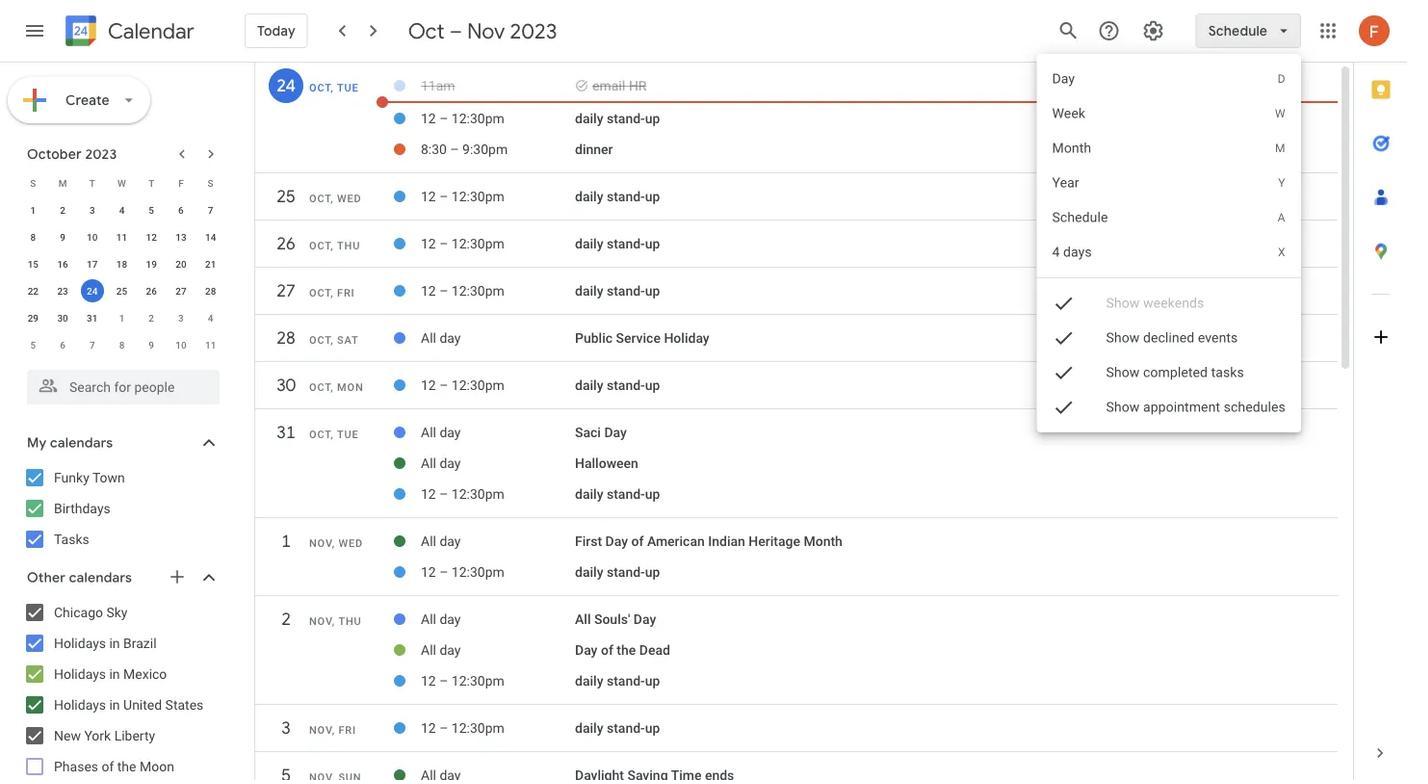 Task type: locate. For each thing, give the bounding box(es) containing it.
0 horizontal spatial t
[[89, 177, 95, 189]]

0 horizontal spatial 28
[[205, 285, 216, 297]]

f
[[178, 177, 184, 189]]

2 horizontal spatial of
[[631, 533, 644, 549]]

1 horizontal spatial 25
[[276, 185, 295, 208]]

daily inside 2 row group
[[575, 673, 603, 689]]

daily for 1 row group's the '12 – 12:30pm' cell
[[575, 564, 603, 580]]

3 check from the top
[[1052, 361, 1075, 384]]

first day of american indian heritage month
[[575, 533, 843, 549]]

– inside 26 row
[[439, 236, 448, 252]]

12 – 12:30pm cell for 26 row
[[421, 228, 575, 259]]

nov
[[467, 17, 505, 44], [309, 537, 332, 549], [309, 615, 332, 627], [309, 724, 332, 736]]

1 vertical spatial m
[[58, 177, 67, 189]]

oct , tue
[[309, 82, 359, 94], [309, 429, 359, 441]]

of inside 2 row group
[[601, 642, 613, 658]]

1 daily from the top
[[575, 111, 603, 126]]

today
[[257, 22, 295, 39]]

12:30pm inside 30 row
[[452, 377, 504, 393]]

x
[[1278, 246, 1286, 259]]

m down october
[[58, 177, 67, 189]]

check checkbox item down declined on the top right of the page
[[1037, 355, 1301, 390]]

27 for 27 link
[[276, 280, 295, 302]]

nov right 2 link
[[309, 615, 332, 627]]

12:30pm for the '12 – 12:30pm' cell within the 26 row
[[452, 236, 504, 252]]

24 inside 24 link
[[276, 75, 295, 97]]

7 daily stand-up button from the top
[[575, 564, 660, 580]]

grid
[[255, 63, 1338, 780]]

2 horizontal spatial 3
[[280, 717, 290, 739]]

2 day from the top
[[440, 424, 461, 440]]

thu right 2 link
[[338, 615, 362, 627]]

26 inside 26 "element"
[[146, 285, 157, 297]]

4 left days
[[1052, 244, 1060, 260]]

2 inside row
[[280, 608, 290, 630]]

6 day from the top
[[440, 642, 461, 658]]

2 vertical spatial 1
[[280, 530, 290, 552]]

12 – 12:30pm inside 1 row group
[[421, 564, 504, 580]]

1 vertical spatial 26
[[146, 285, 157, 297]]

row containing s
[[18, 170, 225, 196]]

the
[[617, 642, 636, 658], [117, 758, 136, 774]]

1 horizontal spatial 27
[[276, 280, 295, 302]]

the for moon
[[117, 758, 136, 774]]

0 horizontal spatial 10
[[87, 231, 98, 243]]

4 inside menu item
[[1052, 244, 1060, 260]]

1 12 – 12:30pm from the top
[[421, 111, 504, 126]]

0 horizontal spatial 5
[[30, 339, 36, 351]]

all inside '31' row
[[421, 424, 436, 440]]

november 3 element
[[169, 306, 193, 329]]

27 element
[[169, 279, 193, 302]]

8 daily stand-up button from the top
[[575, 673, 660, 689]]

6 12:30pm from the top
[[452, 486, 504, 502]]

, right "1" link
[[332, 537, 335, 549]]

daily for the '12 – 12:30pm' cell in 30 row
[[575, 377, 603, 393]]

0 horizontal spatial s
[[30, 177, 36, 189]]

8 daily from the top
[[575, 673, 603, 689]]

9 12 – 12:30pm from the top
[[421, 720, 504, 736]]

wed up oct , thu
[[337, 193, 362, 205]]

24 down 17
[[87, 285, 98, 297]]

, right 24 link
[[331, 82, 334, 94]]

3 inside row
[[280, 717, 290, 739]]

3
[[90, 204, 95, 216], [178, 312, 184, 324], [280, 717, 290, 739]]

the left moon on the bottom left of page
[[117, 758, 136, 774]]

1 vertical spatial thu
[[338, 615, 362, 627]]

25 inside 25 link
[[276, 185, 295, 208]]

30 down 23 in the top of the page
[[57, 312, 68, 324]]

10 for 10 element at the left of page
[[87, 231, 98, 243]]

31 row group
[[255, 415, 1338, 518]]

check checkbox item up declined on the top right of the page
[[1037, 286, 1301, 321]]

12 inside 1 row group
[[421, 564, 436, 580]]

1 horizontal spatial w
[[1275, 107, 1286, 120]]

0 vertical spatial 4
[[119, 204, 125, 216]]

stand- for the '12 – 12:30pm' cell in 30 row
[[607, 377, 645, 393]]

show for show weekends
[[1106, 295, 1140, 311]]

10 up 17
[[87, 231, 98, 243]]

the inside 2 row group
[[617, 642, 636, 658]]

2 down 26 "element"
[[149, 312, 154, 324]]

day of the dead
[[575, 642, 670, 658]]

1 horizontal spatial 11
[[205, 339, 216, 351]]

1 horizontal spatial schedule
[[1208, 22, 1267, 39]]

create
[[65, 91, 110, 109]]

check for show declined events
[[1052, 326, 1075, 350]]

3 left nov , fri
[[280, 717, 290, 739]]

27
[[276, 280, 295, 302], [175, 285, 186, 297]]

7 stand- from the top
[[607, 564, 645, 580]]

3 12 – 12:30pm from the top
[[421, 236, 504, 252]]

– inside 3 row
[[439, 720, 448, 736]]

8 up from the top
[[645, 673, 660, 689]]

in for brazil
[[109, 635, 120, 651]]

of down new york liberty
[[102, 758, 114, 774]]

12 – 12:30pm cell for 3 row
[[421, 713, 575, 744]]

1 horizontal spatial s
[[208, 177, 213, 189]]

8 daily stand-up from the top
[[575, 673, 660, 689]]

in
[[109, 635, 120, 651], [109, 666, 120, 682], [109, 697, 120, 713]]

stand- inside 2 row group
[[607, 673, 645, 689]]

1 vertical spatial holidays
[[54, 666, 106, 682]]

12 – 12:30pm for "27" row
[[421, 283, 504, 299]]

daily stand-up inside 30 row
[[575, 377, 660, 393]]

8:30 – 9:30pm cell
[[421, 134, 575, 165]]

oct inside "27" row
[[309, 287, 331, 299]]

of
[[631, 533, 644, 549], [601, 642, 613, 658], [102, 758, 114, 774]]

2 vertical spatial 2
[[280, 608, 290, 630]]

m up y
[[1275, 142, 1286, 155]]

25 for 25 link
[[276, 185, 295, 208]]

all day for 1
[[421, 533, 461, 549]]

2 vertical spatial 3
[[280, 717, 290, 739]]

stand- for the '12 – 12:30pm' cell within the 26 row
[[607, 236, 645, 252]]

8
[[30, 231, 36, 243], [119, 339, 125, 351]]

2 s from the left
[[208, 177, 213, 189]]

oct left mon on the left
[[309, 381, 331, 393]]

1 all day cell from the top
[[421, 323, 575, 353]]

15
[[28, 258, 39, 270]]

6 up from the top
[[645, 486, 660, 502]]

stand- inside 30 row
[[607, 377, 645, 393]]

12 – 12:30pm inside "27" row
[[421, 283, 504, 299]]

, right 31 link
[[331, 429, 334, 441]]

24 row
[[255, 68, 1338, 113]]

daily stand-up inside 26 row
[[575, 236, 660, 252]]

1 vertical spatial in
[[109, 666, 120, 682]]

m for s
[[58, 177, 67, 189]]

1 vertical spatial of
[[601, 642, 613, 658]]

30 up 31 link
[[276, 374, 295, 396]]

16 element
[[51, 252, 74, 275]]

t left f
[[148, 177, 154, 189]]

daily stand-up button for 4th the '12 – 12:30pm' cell from the bottom of the page
[[575, 486, 660, 502]]

1 vertical spatial 3
[[178, 312, 184, 324]]

0 vertical spatial 24
[[276, 75, 295, 97]]

0 vertical spatial 31
[[87, 312, 98, 324]]

12 inside 2 row group
[[421, 673, 436, 689]]

the inside list
[[117, 758, 136, 774]]

1 vertical spatial calendars
[[69, 569, 132, 587]]

november 5 element
[[22, 333, 45, 356]]

31 inside row
[[276, 421, 295, 444]]

nov for 2
[[309, 615, 332, 627]]

1 horizontal spatial m
[[1275, 142, 1286, 155]]

day
[[440, 330, 461, 346], [440, 424, 461, 440], [440, 455, 461, 471], [440, 533, 461, 549], [440, 611, 461, 627], [440, 642, 461, 658]]

s
[[30, 177, 36, 189], [208, 177, 213, 189]]

, left sat
[[331, 334, 334, 346]]

november 11 element
[[199, 333, 222, 356]]

, right 2 link
[[332, 615, 335, 627]]

1 link
[[269, 524, 303, 559]]

birthdays
[[54, 500, 111, 516]]

2 horizontal spatial 2
[[280, 608, 290, 630]]

12 – 12:30pm for 1 row group
[[421, 564, 504, 580]]

daily stand-up inside '24' row group
[[575, 111, 660, 126]]

all for public service holiday
[[421, 330, 436, 346]]

1 daily stand-up button from the top
[[575, 111, 660, 126]]

4 check from the top
[[1052, 396, 1075, 419]]

town
[[92, 470, 125, 485]]

1 vertical spatial schedule
[[1052, 209, 1108, 225]]

11 down november 4 "element"
[[205, 339, 216, 351]]

day for 1
[[440, 533, 461, 549]]

8 up 15 element
[[30, 231, 36, 243]]

5 12 – 12:30pm from the top
[[421, 377, 504, 393]]

2 all day cell from the top
[[421, 417, 575, 448]]

2 vertical spatial 4
[[208, 312, 213, 324]]

9 up 16 element on the top
[[60, 231, 65, 243]]

the left dead in the bottom of the page
[[617, 642, 636, 658]]

states
[[165, 697, 204, 713]]

daily inside "27" row
[[575, 283, 603, 299]]

0 horizontal spatial 9
[[60, 231, 65, 243]]

1 vertical spatial 5
[[30, 339, 36, 351]]

12:30pm for the '12 – 12:30pm' cell in 30 row
[[452, 377, 504, 393]]

s right f
[[208, 177, 213, 189]]

november 4 element
[[199, 306, 222, 329]]

daily stand-up button inside 30 row
[[575, 377, 660, 393]]

show left weekends
[[1106, 295, 1140, 311]]

2 tue from the top
[[337, 429, 359, 441]]

1 vertical spatial 28
[[276, 327, 295, 349]]

2 for 2 link
[[280, 608, 290, 630]]

daily stand-up button for the '12 – 12:30pm' cell within the 26 row
[[575, 236, 660, 252]]

nov inside 3 row
[[309, 724, 332, 736]]

check checkbox item
[[1037, 286, 1301, 321], [1037, 321, 1301, 355], [1037, 355, 1301, 390], [1037, 390, 1301, 425]]

25 element
[[110, 279, 133, 302]]

6 down 30 element
[[60, 339, 65, 351]]

2 up from the top
[[645, 189, 660, 204]]

6 daily stand-up from the top
[[575, 486, 660, 502]]

8 stand- from the top
[[607, 673, 645, 689]]

of for moon
[[102, 758, 114, 774]]

in left the brazil
[[109, 635, 120, 651]]

up inside 1 row group
[[645, 564, 660, 580]]

1 row group
[[255, 524, 1338, 596]]

1 horizontal spatial month
[[1052, 140, 1092, 156]]

up inside 25 row
[[645, 189, 660, 204]]

28 for 28 element
[[205, 285, 216, 297]]

15 element
[[22, 252, 45, 275]]

all day inside 2 row
[[421, 611, 461, 627]]

, for 30
[[331, 381, 334, 393]]

holidays up new
[[54, 697, 106, 713]]

28 down the 21
[[205, 285, 216, 297]]

12 – 12:30pm cell for 1 row group
[[421, 557, 575, 588]]

email hr cell
[[575, 70, 1328, 101]]

holidays
[[54, 635, 106, 651], [54, 666, 106, 682], [54, 697, 106, 713]]

week menu item
[[1037, 96, 1301, 131]]

completed
[[1143, 365, 1208, 380]]

check for show weekends
[[1052, 292, 1075, 315]]

check checkbox item down show completed tasks
[[1037, 390, 1301, 425]]

0 horizontal spatial 6
[[60, 339, 65, 351]]

1 vertical spatial oct , tue
[[309, 429, 359, 441]]

31 link
[[269, 415, 303, 450]]

1 vertical spatial 30
[[276, 374, 295, 396]]

holidays for holidays in united states
[[54, 697, 106, 713]]

0 vertical spatial 8
[[30, 231, 36, 243]]

up inside 26 row
[[645, 236, 660, 252]]

30 row
[[255, 368, 1338, 412]]

daily
[[575, 111, 603, 126], [575, 189, 603, 204], [575, 236, 603, 252], [575, 283, 603, 299], [575, 377, 603, 393], [575, 486, 603, 502], [575, 564, 603, 580], [575, 673, 603, 689], [575, 720, 603, 736]]

daily stand-up inside "27" row
[[575, 283, 660, 299]]

1 in from the top
[[109, 635, 120, 651]]

– inside 1 row group
[[439, 564, 448, 580]]

1 vertical spatial 25
[[116, 285, 127, 297]]

calendar
[[108, 18, 194, 45]]

2 check from the top
[[1052, 326, 1075, 350]]

grid containing 24
[[255, 63, 1338, 780]]

w up 11 element
[[118, 177, 126, 189]]

8 down november 1 'element'
[[119, 339, 125, 351]]

daily for the '12 – 12:30pm' cell in the "27" row
[[575, 283, 603, 299]]

of for dead
[[601, 642, 613, 658]]

1 stand- from the top
[[607, 111, 645, 126]]

0 vertical spatial 2
[[60, 204, 65, 216]]

12 – 12:30pm inside 25 row
[[421, 189, 504, 204]]

oct right 25 link
[[309, 193, 331, 205]]

oct , tue down oct , mon
[[309, 429, 359, 441]]

9 daily from the top
[[575, 720, 603, 736]]

27 down 20 on the top
[[175, 285, 186, 297]]

31 for 31 link
[[276, 421, 295, 444]]

oct for 27
[[309, 287, 331, 299]]

1
[[30, 204, 36, 216], [119, 312, 125, 324], [280, 530, 290, 552]]

day inside '31' row
[[604, 424, 627, 440]]

day right saci
[[604, 424, 627, 440]]

1 vertical spatial 6
[[60, 339, 65, 351]]

2 stand- from the top
[[607, 189, 645, 204]]

6 down f
[[178, 204, 184, 216]]

1 horizontal spatial 2
[[149, 312, 154, 324]]

2 in from the top
[[109, 666, 120, 682]]

year menu item
[[1037, 166, 1301, 200]]

3 12 – 12:30pm cell from the top
[[421, 228, 575, 259]]

daily inside '24' row group
[[575, 111, 603, 126]]

stand- inside 1 row group
[[607, 564, 645, 580]]

, right the 3 link
[[332, 724, 335, 736]]

daily inside 25 row
[[575, 189, 603, 204]]

1 vertical spatial 7
[[90, 339, 95, 351]]

oct left sat
[[309, 334, 331, 346]]

of left american
[[631, 533, 644, 549]]

3 12:30pm from the top
[[452, 236, 504, 252]]

26 down 19
[[146, 285, 157, 297]]

row group
[[18, 196, 225, 358]]

calendars up funky town
[[50, 434, 113, 452]]

12 – 12:30pm inside 3 row
[[421, 720, 504, 736]]

1 horizontal spatial 4
[[208, 312, 213, 324]]

26
[[276, 233, 295, 255], [146, 285, 157, 297]]

1 vertical spatial 10
[[175, 339, 186, 351]]

26 link
[[269, 226, 303, 261]]

9
[[60, 231, 65, 243], [149, 339, 154, 351]]

1 vertical spatial wed
[[338, 537, 363, 549]]

1 horizontal spatial 24
[[276, 75, 295, 97]]

t down october 2023
[[89, 177, 95, 189]]

5 12:30pm from the top
[[452, 377, 504, 393]]

all day inside '31' row
[[421, 424, 461, 440]]

oct , tue right 24 link
[[309, 82, 359, 94]]

, right 25 link
[[331, 193, 334, 205]]

, inside 2 row
[[332, 615, 335, 627]]

daily stand-up for 1 row group's the '12 – 12:30pm' cell
[[575, 564, 660, 580]]

9 stand- from the top
[[607, 720, 645, 736]]

2 holidays from the top
[[54, 666, 106, 682]]

5 12 – 12:30pm cell from the top
[[421, 370, 575, 401]]

in left mexico
[[109, 666, 120, 682]]

1 horizontal spatial the
[[617, 642, 636, 658]]

3 holidays from the top
[[54, 697, 106, 713]]

2 oct , tue from the top
[[309, 429, 359, 441]]

t
[[89, 177, 95, 189], [148, 177, 154, 189]]

1 oct , tue from the top
[[309, 82, 359, 94]]

0 vertical spatial oct , tue
[[309, 82, 359, 94]]

wed inside 25 row
[[337, 193, 362, 205]]

1 horizontal spatial 5
[[149, 204, 154, 216]]

daily inside 26 row
[[575, 236, 603, 252]]

, for 31
[[331, 429, 334, 441]]

schedule up day menu item
[[1208, 22, 1267, 39]]

12:30pm inside "27" row
[[452, 283, 504, 299]]

3 daily stand-up button from the top
[[575, 236, 660, 252]]

, inside '31' row
[[331, 429, 334, 441]]

25 up 26 link
[[276, 185, 295, 208]]

5 daily stand-up from the top
[[575, 377, 660, 393]]

tue right 24 link
[[337, 82, 359, 94]]

25
[[276, 185, 295, 208], [116, 285, 127, 297]]

7 12 – 12:30pm from the top
[[421, 564, 504, 580]]

12
[[421, 111, 436, 126], [421, 189, 436, 204], [146, 231, 157, 243], [421, 236, 436, 252], [421, 283, 436, 299], [421, 377, 436, 393], [421, 486, 436, 502], [421, 564, 436, 580], [421, 673, 436, 689], [421, 720, 436, 736]]

0 vertical spatial 28
[[205, 285, 216, 297]]

,
[[331, 82, 334, 94], [331, 193, 334, 205], [331, 240, 334, 252], [331, 287, 334, 299], [331, 334, 334, 346], [331, 381, 334, 393], [331, 429, 334, 441], [332, 537, 335, 549], [332, 615, 335, 627], [332, 724, 335, 736]]

12 inside october 2023 grid
[[146, 231, 157, 243]]

0 horizontal spatial of
[[102, 758, 114, 774]]

new york liberty
[[54, 728, 155, 744]]

oct for 31
[[309, 429, 331, 441]]

1 vertical spatial 11
[[205, 339, 216, 351]]

daily stand-up button for first the '12 – 12:30pm' cell
[[575, 111, 660, 126]]

saci
[[575, 424, 601, 440]]

12:30pm inside 3 row
[[452, 720, 504, 736]]

5 stand- from the top
[[607, 377, 645, 393]]

12 – 12:30pm cell inside 25 row
[[421, 181, 575, 212]]

fri up sat
[[337, 287, 355, 299]]

nov inside 2 row
[[309, 615, 332, 627]]

0 vertical spatial thu
[[337, 240, 360, 252]]

4 all day from the top
[[421, 533, 461, 549]]

2 daily from the top
[[575, 189, 603, 204]]

1 vertical spatial 31
[[276, 421, 295, 444]]

0 vertical spatial calendars
[[50, 434, 113, 452]]

3 daily stand-up from the top
[[575, 236, 660, 252]]

5
[[149, 204, 154, 216], [30, 339, 36, 351]]

26 up 27 link
[[276, 233, 295, 255]]

19 element
[[140, 252, 163, 275]]

7 12:30pm from the top
[[452, 564, 504, 580]]

wed right "1" link
[[338, 537, 363, 549]]

4 up 11 element
[[119, 204, 125, 216]]

1 horizontal spatial 10
[[175, 339, 186, 351]]

wed
[[337, 193, 362, 205], [338, 537, 363, 549]]

mexico
[[123, 666, 167, 682]]

24 for 24, today element
[[87, 285, 98, 297]]

fri
[[337, 287, 355, 299], [338, 724, 356, 736]]

calendar heading
[[104, 18, 194, 45]]

holidays down "holidays in brazil" at the left bottom of page
[[54, 666, 106, 682]]

thu down oct , wed
[[337, 240, 360, 252]]

2 12 – 12:30pm cell from the top
[[421, 181, 575, 212]]

2 check checkbox item from the top
[[1037, 321, 1301, 355]]

– inside cell
[[450, 141, 459, 157]]

row containing 29
[[18, 304, 225, 331]]

2 daily stand-up from the top
[[575, 189, 660, 204]]

indian
[[708, 533, 745, 549]]

0 vertical spatial schedule
[[1208, 22, 1267, 39]]

– inside "27" row
[[439, 283, 448, 299]]

3 show from the top
[[1106, 365, 1140, 380]]

10 down november 3 element
[[175, 339, 186, 351]]

all day
[[421, 330, 461, 346], [421, 424, 461, 440], [421, 455, 461, 471], [421, 533, 461, 549], [421, 611, 461, 627], [421, 642, 461, 658]]

oct right 26 link
[[309, 240, 331, 252]]

4 all day cell from the top
[[421, 526, 575, 557]]

show left completed
[[1106, 365, 1140, 380]]

daily stand-up for the '12 – 12:30pm' cell in 30 row
[[575, 377, 660, 393]]

8 12 – 12:30pm from the top
[[421, 673, 504, 689]]

, for 26
[[331, 240, 334, 252]]

30 inside october 2023 grid
[[57, 312, 68, 324]]

, inside "1" row
[[332, 537, 335, 549]]

0 vertical spatial the
[[617, 642, 636, 658]]

4 12 – 12:30pm from the top
[[421, 283, 504, 299]]

1 vertical spatial fri
[[338, 724, 356, 736]]

2 all day from the top
[[421, 424, 461, 440]]

menu containing check
[[1037, 54, 1301, 432]]

0 vertical spatial 2023
[[510, 17, 557, 44]]

1 t from the left
[[89, 177, 95, 189]]

all day cell for 2
[[421, 604, 575, 635]]

oct – nov 2023
[[408, 17, 557, 44]]

0 vertical spatial 3
[[90, 204, 95, 216]]

, for 27
[[331, 287, 334, 299]]

31 for 31 element
[[87, 312, 98, 324]]

1 vertical spatial month
[[804, 533, 843, 549]]

4 daily stand-up button from the top
[[575, 283, 660, 299]]

, for 2
[[332, 615, 335, 627]]

stand- for the '12 – 12:30pm' cell in the "27" row
[[607, 283, 645, 299]]

5 up from the top
[[645, 377, 660, 393]]

1 horizontal spatial t
[[148, 177, 154, 189]]

schedule inside popup button
[[1208, 22, 1267, 39]]

, right 26 link
[[331, 240, 334, 252]]

calendar element
[[62, 12, 194, 54]]

oct , tue inside '31' row
[[309, 429, 359, 441]]

daily inside 3 row
[[575, 720, 603, 736]]

oct inside 30 row
[[309, 381, 331, 393]]

2 vertical spatial holidays
[[54, 697, 106, 713]]

7 daily from the top
[[575, 564, 603, 580]]

28 inside grid
[[276, 327, 295, 349]]

13 element
[[169, 225, 193, 248]]

3 all day from the top
[[421, 455, 461, 471]]

31 down 24, today element
[[87, 312, 98, 324]]

7 up from the top
[[645, 564, 660, 580]]

all
[[421, 330, 436, 346], [421, 424, 436, 440], [421, 455, 436, 471], [421, 533, 436, 549], [421, 611, 436, 627], [575, 611, 591, 627], [421, 642, 436, 658]]

0 vertical spatial 26
[[276, 233, 295, 255]]

9 up from the top
[[645, 720, 660, 736]]

1 left nov , wed
[[280, 530, 290, 552]]

show left appointment
[[1106, 399, 1140, 415]]

4 day from the top
[[440, 533, 461, 549]]

1 12:30pm from the top
[[452, 111, 504, 126]]

oct for 25
[[309, 193, 331, 205]]

all inside 28 row
[[421, 330, 436, 346]]

daily stand-up inside 25 row
[[575, 189, 660, 204]]

up inside 2 row group
[[645, 673, 660, 689]]

12 – 12:30pm
[[421, 111, 504, 126], [421, 189, 504, 204], [421, 236, 504, 252], [421, 283, 504, 299], [421, 377, 504, 393], [421, 486, 504, 502], [421, 564, 504, 580], [421, 673, 504, 689], [421, 720, 504, 736]]

oct right 27 link
[[309, 287, 331, 299]]

day up week
[[1052, 71, 1075, 87]]

create button
[[8, 77, 150, 123]]

0 vertical spatial in
[[109, 635, 120, 651]]

5 all day cell from the top
[[421, 604, 575, 635]]

, for 1
[[332, 537, 335, 549]]

0 vertical spatial holidays
[[54, 635, 106, 651]]

31 element
[[81, 306, 104, 329]]

31 down 30 link
[[276, 421, 295, 444]]

tab list
[[1354, 63, 1407, 726]]

2 vertical spatial in
[[109, 697, 120, 713]]

31
[[87, 312, 98, 324], [276, 421, 295, 444]]

2 12 – 12:30pm from the top
[[421, 189, 504, 204]]

1 inside row
[[280, 530, 290, 552]]

month down week
[[1052, 140, 1092, 156]]

22
[[28, 285, 39, 297]]

2023 up 11am cell
[[510, 17, 557, 44]]

oct right 24 link
[[309, 82, 331, 94]]

row containing 1
[[18, 196, 225, 223]]

2023
[[510, 17, 557, 44], [85, 145, 117, 163]]

nov for 1
[[309, 537, 332, 549]]

12 – 12:30pm cell inside 26 row
[[421, 228, 575, 259]]

november 7 element
[[81, 333, 104, 356]]

12 – 12:30pm cell inside 30 row
[[421, 370, 575, 401]]

28 up 30 link
[[276, 327, 295, 349]]

– inside 30 row
[[439, 377, 448, 393]]

1 check from the top
[[1052, 292, 1075, 315]]

11
[[116, 231, 127, 243], [205, 339, 216, 351]]

0 vertical spatial 11
[[116, 231, 127, 243]]

1 day from the top
[[440, 330, 461, 346]]

daily stand-up for the '12 – 12:30pm' cell in the "27" row
[[575, 283, 660, 299]]

daily inside 31 row group
[[575, 486, 603, 502]]

show for show completed tasks
[[1106, 365, 1140, 380]]

12:30pm inside 26 row
[[452, 236, 504, 252]]

stand- inside 26 row
[[607, 236, 645, 252]]

7 down 31 element
[[90, 339, 95, 351]]

0 horizontal spatial 8
[[30, 231, 36, 243]]

2 horizontal spatial 1
[[280, 530, 290, 552]]

4 up from the top
[[645, 283, 660, 299]]

12:30pm inside 2 row group
[[452, 673, 504, 689]]

4 inside "element"
[[208, 312, 213, 324]]

9 12:30pm from the top
[[452, 720, 504, 736]]

0 vertical spatial of
[[631, 533, 644, 549]]

, inside "27" row
[[331, 287, 334, 299]]

november 10 element
[[169, 333, 193, 356]]

5 all day from the top
[[421, 611, 461, 627]]

6 inside "element"
[[60, 339, 65, 351]]

, for 28
[[331, 334, 334, 346]]

3 down the 27 element at the top left
[[178, 312, 184, 324]]

1 horizontal spatial 28
[[276, 327, 295, 349]]

12 – 12:30pm cell
[[421, 103, 575, 134], [421, 181, 575, 212], [421, 228, 575, 259], [421, 275, 575, 306], [421, 370, 575, 401], [421, 479, 575, 509], [421, 557, 575, 588], [421, 666, 575, 696], [421, 713, 575, 744]]

oct inside 26 row
[[309, 240, 331, 252]]

5 down 29 element
[[30, 339, 36, 351]]

8:30 – 9:30pm
[[421, 141, 508, 157]]

1 horizontal spatial 6
[[178, 204, 184, 216]]

1 s from the left
[[30, 177, 36, 189]]

6 daily from the top
[[575, 486, 603, 502]]

4 12 – 12:30pm cell from the top
[[421, 275, 575, 306]]

nov inside "1" row
[[309, 537, 332, 549]]

day right first
[[605, 533, 628, 549]]

6 daily stand-up button from the top
[[575, 486, 660, 502]]

oct right 31 link
[[309, 429, 331, 441]]

4 check checkbox item from the top
[[1037, 390, 1301, 425]]

of down souls'
[[601, 642, 613, 658]]

5 daily from the top
[[575, 377, 603, 393]]

11 element
[[110, 225, 133, 248]]

first day of american indian heritage month button
[[575, 533, 843, 549]]

6
[[178, 204, 184, 216], [60, 339, 65, 351]]

1 up 15 element
[[30, 204, 36, 216]]

0 vertical spatial 25
[[276, 185, 295, 208]]

1 vertical spatial tue
[[337, 429, 359, 441]]

, inside 26 row
[[331, 240, 334, 252]]

0 horizontal spatial 30
[[57, 312, 68, 324]]

2 daily stand-up button from the top
[[575, 189, 660, 204]]

menu
[[1037, 54, 1301, 432]]

wed for 25
[[337, 193, 362, 205]]

2 12:30pm from the top
[[452, 189, 504, 204]]

nov , wed
[[309, 537, 363, 549]]

1 vertical spatial 8
[[119, 339, 125, 351]]

12 inside 31 row group
[[421, 486, 436, 502]]

9 daily stand-up from the top
[[575, 720, 660, 736]]

0 vertical spatial 10
[[87, 231, 98, 243]]

all day cell
[[421, 323, 575, 353], [421, 417, 575, 448], [421, 448, 575, 479], [421, 526, 575, 557], [421, 604, 575, 635], [421, 635, 575, 666]]

None search field
[[0, 362, 239, 405]]

18
[[116, 258, 127, 270]]

month right heritage
[[804, 533, 843, 549]]

2 up 16 element on the top
[[60, 204, 65, 216]]

1 horizontal spatial 3
[[178, 312, 184, 324]]

daily stand-up button for the '12 – 12:30pm' cell within 3 row
[[575, 720, 660, 736]]

9 down november 2 element
[[149, 339, 154, 351]]

8 12 – 12:30pm cell from the top
[[421, 666, 575, 696]]

show for show declined events
[[1106, 330, 1140, 346]]

chicago
[[54, 604, 103, 620]]

0 vertical spatial 30
[[57, 312, 68, 324]]

6 stand- from the top
[[607, 486, 645, 502]]

25 down '18'
[[116, 285, 127, 297]]

m inside october 2023 grid
[[58, 177, 67, 189]]

14 element
[[199, 225, 222, 248]]

4 up november 11 "element" at top
[[208, 312, 213, 324]]

nov up 11am cell
[[467, 17, 505, 44]]

up for the '12 – 12:30pm' cell in 30 row
[[645, 377, 660, 393]]

12:30pm for 4th the '12 – 12:30pm' cell from the bottom of the page
[[452, 486, 504, 502]]

daily stand-up inside 1 row group
[[575, 564, 660, 580]]

18 element
[[110, 252, 133, 275]]

of inside the other calendars list
[[102, 758, 114, 774]]

1 horizontal spatial 30
[[276, 374, 295, 396]]

month inside menu item
[[1052, 140, 1092, 156]]

2 horizontal spatial 4
[[1052, 244, 1060, 260]]

thu inside 26 row
[[337, 240, 360, 252]]

0 horizontal spatial month
[[804, 533, 843, 549]]

check checkbox item up show completed tasks
[[1037, 321, 1301, 355]]

in left united
[[109, 697, 120, 713]]

2 vertical spatial of
[[102, 758, 114, 774]]

0 horizontal spatial 25
[[116, 285, 127, 297]]

up for the '12 – 12:30pm' cell within the 25 row
[[645, 189, 660, 204]]

all inside "1" row
[[421, 533, 436, 549]]

11 for 11 element
[[116, 231, 127, 243]]

public
[[575, 330, 613, 346]]

calendars up chicago sky
[[69, 569, 132, 587]]

7 12 – 12:30pm cell from the top
[[421, 557, 575, 588]]

27 row
[[255, 274, 1338, 318]]

24 down today at the top of the page
[[276, 75, 295, 97]]

4 daily from the top
[[575, 283, 603, 299]]

2 show from the top
[[1106, 330, 1140, 346]]

1 daily stand-up from the top
[[575, 111, 660, 126]]

, for 24
[[331, 82, 334, 94]]

row
[[18, 170, 225, 196], [18, 196, 225, 223], [18, 223, 225, 250], [18, 250, 225, 277], [18, 277, 225, 304], [18, 304, 225, 331], [18, 331, 225, 358], [255, 758, 1338, 780]]

0 vertical spatial 7
[[208, 204, 213, 216]]

1 horizontal spatial of
[[601, 642, 613, 658]]

nov right the 3 link
[[309, 724, 332, 736]]

24 link
[[269, 68, 303, 103]]

email hr button
[[592, 78, 647, 94]]

tue down mon on the left
[[337, 429, 359, 441]]

3 up 10 element at the left of page
[[90, 204, 95, 216]]

0 horizontal spatial 31
[[87, 312, 98, 324]]

all day cell for 28
[[421, 323, 575, 353]]

month menu item
[[1037, 131, 1301, 166]]

w down d
[[1275, 107, 1286, 120]]

, for 3
[[332, 724, 335, 736]]

11am
[[421, 78, 455, 94]]

cell
[[421, 760, 575, 780]]

november 8 element
[[110, 333, 133, 356]]

0 horizontal spatial 1
[[30, 204, 36, 216]]

7 up 14 element
[[208, 204, 213, 216]]

3 for the 3 link
[[280, 717, 290, 739]]

27 link
[[269, 274, 303, 308]]

1 show from the top
[[1106, 295, 1140, 311]]

11 up '18'
[[116, 231, 127, 243]]

heritage
[[749, 533, 800, 549]]

1 vertical spatial w
[[118, 177, 126, 189]]

up for first the '12 – 12:30pm' cell
[[645, 111, 660, 126]]

2 row group
[[255, 602, 1338, 705]]

3 day from the top
[[440, 455, 461, 471]]

11 inside "element"
[[205, 339, 216, 351]]

4 12:30pm from the top
[[452, 283, 504, 299]]

my
[[27, 434, 47, 452]]

day for 2
[[440, 611, 461, 627]]

mon
[[337, 381, 364, 393]]

up inside '24' row group
[[645, 111, 660, 126]]

fri right the 3 link
[[338, 724, 356, 736]]

daily stand-up button inside "27" row
[[575, 283, 660, 299]]

show left declined on the top right of the page
[[1106, 330, 1140, 346]]

0 vertical spatial 6
[[178, 204, 184, 216]]

–
[[449, 17, 462, 44], [439, 111, 448, 126], [450, 141, 459, 157], [439, 189, 448, 204], [439, 236, 448, 252], [439, 283, 448, 299], [439, 377, 448, 393], [439, 486, 448, 502], [439, 564, 448, 580], [439, 673, 448, 689], [439, 720, 448, 736]]

3 all day cell from the top
[[421, 448, 575, 479]]

Search for people text field
[[39, 370, 208, 405]]

daily stand-up button inside 26 row
[[575, 236, 660, 252]]

oct inside '31' row
[[309, 429, 331, 441]]

3 stand- from the top
[[607, 236, 645, 252]]

3 daily from the top
[[575, 236, 603, 252]]

4 stand- from the top
[[607, 283, 645, 299]]

daily stand-up
[[575, 111, 660, 126], [575, 189, 660, 204], [575, 236, 660, 252], [575, 283, 660, 299], [575, 377, 660, 393], [575, 486, 660, 502], [575, 564, 660, 580], [575, 673, 660, 689], [575, 720, 660, 736]]

0 horizontal spatial 2023
[[85, 145, 117, 163]]

s down october
[[30, 177, 36, 189]]

october 2023 grid
[[18, 170, 225, 358]]

8 12:30pm from the top
[[452, 673, 504, 689]]



Task type: describe. For each thing, give the bounding box(es) containing it.
settings menu image
[[1142, 19, 1165, 42]]

public service holiday
[[575, 330, 710, 346]]

day for 28
[[440, 330, 461, 346]]

12:30pm for first the '12 – 12:30pm' cell
[[452, 111, 504, 126]]

23 element
[[51, 279, 74, 302]]

oct for 28
[[309, 334, 331, 346]]

tue for 24
[[337, 82, 359, 94]]

show weekends
[[1106, 295, 1204, 311]]

schedule inside menu item
[[1052, 209, 1108, 225]]

12:30pm for the '12 – 12:30pm' cell in the "27" row
[[452, 283, 504, 299]]

oct , thu
[[309, 240, 360, 252]]

holiday
[[664, 330, 710, 346]]

daily stand-up for second the '12 – 12:30pm' cell from the bottom of the page
[[575, 673, 660, 689]]

0 vertical spatial 1
[[30, 204, 36, 216]]

23
[[57, 285, 68, 297]]

12 inside '24' row group
[[421, 111, 436, 126]]

daily for second the '12 – 12:30pm' cell from the bottom of the page
[[575, 673, 603, 689]]

the for dead
[[617, 642, 636, 658]]

28 element
[[199, 279, 222, 302]]

w inside week menu item
[[1275, 107, 1286, 120]]

– inside 25 row
[[439, 189, 448, 204]]

12 – 12:30pm for 30 row
[[421, 377, 504, 393]]

main drawer image
[[23, 19, 46, 42]]

– inside 2 row group
[[439, 673, 448, 689]]

daily stand-up button for the '12 – 12:30pm' cell within the 25 row
[[575, 189, 660, 204]]

17 element
[[81, 252, 104, 275]]

service
[[616, 330, 661, 346]]

3 check checkbox item from the top
[[1037, 355, 1301, 390]]

weekends
[[1143, 295, 1204, 311]]

10 for "november 10" element
[[175, 339, 186, 351]]

12:30pm for the '12 – 12:30pm' cell within the 25 row
[[452, 189, 504, 204]]

chicago sky
[[54, 604, 128, 620]]

4 for november 4 "element"
[[208, 312, 213, 324]]

up for the '12 – 12:30pm' cell within the 26 row
[[645, 236, 660, 252]]

holidays in brazil
[[54, 635, 157, 651]]

25 row
[[255, 179, 1338, 223]]

november 6 element
[[51, 333, 74, 356]]

12 element
[[140, 225, 163, 248]]

holidays in mexico
[[54, 666, 167, 682]]

show appointment schedules
[[1106, 399, 1286, 415]]

my calendars list
[[4, 462, 239, 555]]

29
[[28, 312, 39, 324]]

first
[[575, 533, 602, 549]]

12 – 12:30pm cell for 25 row
[[421, 181, 575, 212]]

daily stand-up button for the '12 – 12:30pm' cell in the "27" row
[[575, 283, 660, 299]]

21
[[205, 258, 216, 270]]

tasks
[[1211, 365, 1244, 380]]

12:30pm for 1 row group's the '12 – 12:30pm' cell
[[452, 564, 504, 580]]

20 element
[[169, 252, 193, 275]]

email hr
[[592, 78, 647, 94]]

12 – 12:30pm for 26 row
[[421, 236, 504, 252]]

november 9 element
[[140, 333, 163, 356]]

holidays for holidays in mexico
[[54, 666, 106, 682]]

2 row
[[255, 602, 1338, 646]]

12 – 12:30pm cell for "27" row
[[421, 275, 575, 306]]

12 – 12:30pm inside 2 row group
[[421, 673, 504, 689]]

schedules
[[1224, 399, 1286, 415]]

my calendars
[[27, 434, 113, 452]]

13
[[175, 231, 186, 243]]

all for saci day
[[421, 424, 436, 440]]

day inside 2 row
[[634, 611, 656, 627]]

27 for the 27 element at the top left
[[175, 285, 186, 297]]

today button
[[245, 8, 308, 54]]

up for 4th the '12 – 12:30pm' cell from the bottom of the page
[[645, 486, 660, 502]]

1 row
[[255, 524, 1338, 568]]

other
[[27, 569, 66, 587]]

days
[[1063, 244, 1092, 260]]

12 inside 30 row
[[421, 377, 436, 393]]

11am cell
[[421, 70, 575, 101]]

schedule menu item
[[1037, 200, 1301, 235]]

halloween button
[[575, 455, 638, 471]]

12 inside 25 row
[[421, 189, 436, 204]]

26 row
[[255, 226, 1338, 271]]

1 horizontal spatial 9
[[149, 339, 154, 351]]

daily stand-up for the '12 – 12:30pm' cell within the 26 row
[[575, 236, 660, 252]]

souls'
[[594, 611, 630, 627]]

1 for "1" link
[[280, 530, 290, 552]]

tasks
[[54, 531, 89, 547]]

schedule button
[[1196, 8, 1301, 54]]

daily for the '12 – 12:30pm' cell within 3 row
[[575, 720, 603, 736]]

22 element
[[22, 279, 45, 302]]

w inside october 2023 grid
[[118, 177, 126, 189]]

other calendars
[[27, 569, 132, 587]]

oct , wed
[[309, 193, 362, 205]]

12 inside "27" row
[[421, 283, 436, 299]]

halloween
[[575, 455, 638, 471]]

row containing 8
[[18, 223, 225, 250]]

phases of the moon
[[54, 758, 174, 774]]

– inside 31 row group
[[439, 486, 448, 502]]

1 horizontal spatial 2023
[[510, 17, 557, 44]]

day inside day menu item
[[1052, 71, 1075, 87]]

3 row
[[255, 711, 1338, 755]]

in for mexico
[[109, 666, 120, 682]]

day menu item
[[1037, 62, 1301, 96]]

y
[[1278, 176, 1286, 190]]

26 element
[[140, 279, 163, 302]]

show completed tasks
[[1106, 365, 1244, 380]]

12 inside 26 row
[[421, 236, 436, 252]]

declined
[[1143, 330, 1195, 346]]

brazil
[[123, 635, 157, 651]]

1 for november 1 'element'
[[119, 312, 125, 324]]

1 check checkbox item from the top
[[1037, 286, 1301, 321]]

28 row
[[255, 321, 1338, 365]]

november 1 element
[[110, 306, 133, 329]]

other calendars list
[[4, 597, 239, 780]]

12 – 12:30pm inside '24' row group
[[421, 111, 504, 126]]

all day for 28
[[421, 330, 461, 346]]

nov for 3
[[309, 724, 332, 736]]

oct , mon
[[309, 381, 364, 393]]

daily for first the '12 – 12:30pm' cell
[[575, 111, 603, 126]]

new
[[54, 728, 81, 744]]

oct , sat
[[309, 334, 359, 346]]

thu for 2
[[338, 615, 362, 627]]

phases
[[54, 758, 98, 774]]

all for day of the dead
[[421, 642, 436, 658]]

moon
[[140, 758, 174, 774]]

1 horizontal spatial 8
[[119, 339, 125, 351]]

my calendars button
[[4, 428, 239, 458]]

24, today element
[[81, 279, 104, 302]]

stand- for the '12 – 12:30pm' cell within the 25 row
[[607, 189, 645, 204]]

12:30pm for second the '12 – 12:30pm' cell from the bottom of the page
[[452, 673, 504, 689]]

4 days
[[1052, 244, 1092, 260]]

hr
[[629, 78, 647, 94]]

all for all souls' day
[[421, 611, 436, 627]]

in for united
[[109, 697, 120, 713]]

row containing 15
[[18, 250, 225, 277]]

26 for 26 "element"
[[146, 285, 157, 297]]

up for 1 row group's the '12 – 12:30pm' cell
[[645, 564, 660, 580]]

sky
[[106, 604, 128, 620]]

stand- for 4th the '12 – 12:30pm' cell from the bottom of the page
[[607, 486, 645, 502]]

fri for 27
[[337, 287, 355, 299]]

sat
[[337, 334, 359, 346]]

daily for 4th the '12 – 12:30pm' cell from the bottom of the page
[[575, 486, 603, 502]]

row containing 5
[[18, 331, 225, 358]]

0 horizontal spatial 4
[[119, 204, 125, 216]]

all day cell for 1
[[421, 526, 575, 557]]

all souls' day button
[[575, 611, 656, 627]]

nov , thu
[[309, 615, 362, 627]]

york
[[84, 728, 111, 744]]

25 link
[[269, 179, 303, 214]]

daily for the '12 – 12:30pm' cell within the 26 row
[[575, 236, 603, 252]]

appointment
[[1143, 399, 1220, 415]]

funky
[[54, 470, 89, 485]]

31 row
[[255, 415, 1338, 459]]

12 – 12:30pm for 3 row
[[421, 720, 504, 736]]

19
[[146, 258, 157, 270]]

a
[[1278, 211, 1286, 224]]

other calendars button
[[4, 562, 239, 593]]

14
[[205, 231, 216, 243]]

24 for 24 link
[[276, 75, 295, 97]]

daily stand-up for the '12 – 12:30pm' cell within 3 row
[[575, 720, 660, 736]]

daily stand-up for the '12 – 12:30pm' cell within the 25 row
[[575, 189, 660, 204]]

row containing 22
[[18, 277, 225, 304]]

2 link
[[269, 602, 303, 637]]

oct for 24
[[309, 82, 331, 94]]

saci day button
[[575, 424, 627, 440]]

events
[[1198, 330, 1238, 346]]

6 all day cell from the top
[[421, 635, 575, 666]]

american
[[647, 533, 705, 549]]

show declined events
[[1106, 330, 1238, 346]]

add other calendars image
[[168, 567, 187, 587]]

20
[[175, 258, 186, 270]]

0 horizontal spatial 2
[[60, 204, 65, 216]]

12 inside 3 row
[[421, 720, 436, 736]]

oct , tue for 24
[[309, 82, 359, 94]]

all day for 2
[[421, 611, 461, 627]]

11 for november 11 "element" at top
[[205, 339, 216, 351]]

0 vertical spatial 5
[[149, 204, 154, 216]]

up for the '12 – 12:30pm' cell in the "27" row
[[645, 283, 660, 299]]

october
[[27, 145, 82, 163]]

26 for 26 link
[[276, 233, 295, 255]]

8:30
[[421, 141, 447, 157]]

4 days menu item
[[1037, 235, 1301, 270]]

week
[[1052, 105, 1086, 121]]

1 vertical spatial 2023
[[85, 145, 117, 163]]

1 12 – 12:30pm cell from the top
[[421, 103, 575, 134]]

21 element
[[199, 252, 222, 275]]

dinner button
[[575, 141, 613, 157]]

12 – 12:30pm cell for 30 row
[[421, 370, 575, 401]]

all day for 31
[[421, 424, 461, 440]]

row group containing 1
[[18, 196, 225, 358]]

fri for 3
[[338, 724, 356, 736]]

month inside "1" row
[[804, 533, 843, 549]]

24 cell
[[77, 277, 107, 304]]

email
[[592, 78, 625, 94]]

oct for 26
[[309, 240, 331, 252]]

year
[[1052, 175, 1079, 191]]

day down souls'
[[575, 642, 598, 658]]

check for show appointment schedules
[[1052, 396, 1075, 419]]

16
[[57, 258, 68, 270]]

6 12 – 12:30pm cell from the top
[[421, 479, 575, 509]]

dinner
[[575, 141, 613, 157]]

day of the dead button
[[575, 642, 670, 658]]

4 for 4 days
[[1052, 244, 1060, 260]]

17
[[87, 258, 98, 270]]

30 element
[[51, 306, 74, 329]]

9:30pm
[[462, 141, 508, 157]]

dead
[[639, 642, 670, 658]]

24 row group
[[255, 68, 1338, 173]]

12 – 12:30pm inside 31 row group
[[421, 486, 504, 502]]

all day cell for 31
[[421, 417, 575, 448]]

daily for the '12 – 12:30pm' cell within the 25 row
[[575, 189, 603, 204]]

november 2 element
[[140, 306, 163, 329]]

6 all day from the top
[[421, 642, 461, 658]]

12 – 12:30pm for 25 row
[[421, 189, 504, 204]]

stand- for the '12 – 12:30pm' cell within 3 row
[[607, 720, 645, 736]]

29 element
[[22, 306, 45, 329]]

day inside "1" row
[[605, 533, 628, 549]]

holidays for holidays in brazil
[[54, 635, 106, 651]]

10 element
[[81, 225, 104, 248]]

stand- for second the '12 – 12:30pm' cell from the bottom of the page
[[607, 673, 645, 689]]

october 2023
[[27, 145, 117, 163]]

7 inside 'element'
[[90, 339, 95, 351]]

0 horizontal spatial 3
[[90, 204, 95, 216]]

3 link
[[269, 711, 303, 745]]

nov , fri
[[309, 724, 356, 736]]

tue for 31
[[337, 429, 359, 441]]

2 t from the left
[[148, 177, 154, 189]]

oct up 11am
[[408, 17, 445, 44]]

of inside "1" row
[[631, 533, 644, 549]]

all souls' day
[[575, 611, 656, 627]]

30 for 30 element
[[57, 312, 68, 324]]

holidays in united states
[[54, 697, 204, 713]]

stand- for first the '12 – 12:30pm' cell
[[607, 111, 645, 126]]



Task type: vqa. For each thing, say whether or not it's contained in the screenshot.
2nd Time from the right
no



